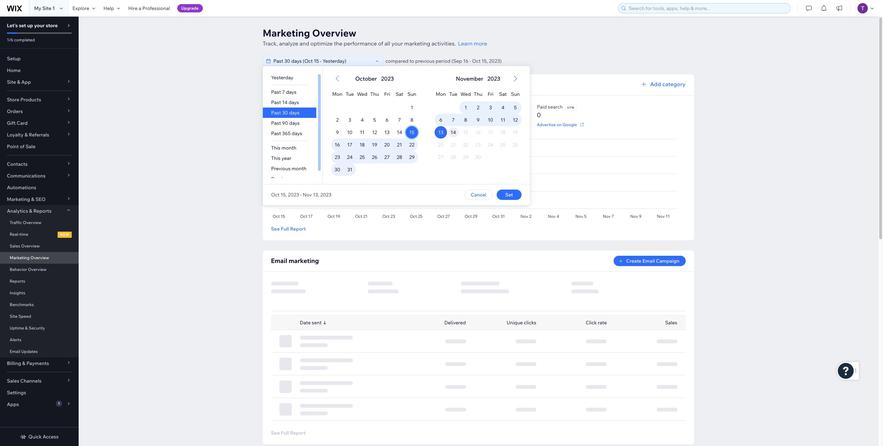 Task type: locate. For each thing, give the bounding box(es) containing it.
search for paid search
[[548, 104, 563, 110]]

2 13 from the left
[[438, 129, 444, 136]]

1 horizontal spatial alert
[[454, 75, 503, 83]]

a left 'post'
[[351, 122, 354, 127]]

2 horizontal spatial 0
[[537, 111, 541, 119]]

1 horizontal spatial 12
[[513, 117, 518, 123]]

paid for paid search
[[537, 104, 547, 110]]

site for site & app
[[7, 79, 16, 85]]

sales inside dropdown button
[[7, 378, 19, 385]]

0 horizontal spatial 11
[[360, 129, 365, 136]]

overview down the analytics & reports
[[23, 220, 42, 225]]

days up manage site seo link
[[289, 110, 300, 116]]

click
[[586, 320, 597, 326]]

1 horizontal spatial paid
[[537, 104, 547, 110]]

0 vertical spatial 3
[[489, 105, 492, 111]]

0 horizontal spatial 12
[[372, 129, 377, 136]]

2023)
[[489, 58, 502, 64]]

2 alert from the left
[[454, 75, 503, 83]]

marketing for marketing overview track, analyze and optimize the performance of all your marketing activities. learn more
[[263, 27, 310, 39]]

create a social post
[[337, 122, 376, 127]]

1 horizontal spatial fri
[[488, 91, 494, 97]]

loyalty & referrals button
[[0, 129, 79, 141]]

benchmarks link
[[0, 299, 79, 311]]

paid up the 'advertise on google'
[[537, 104, 547, 110]]

0 horizontal spatial of
[[20, 144, 24, 150]]

& inside site & app dropdown button
[[17, 79, 20, 85]]

8 right campaign
[[464, 117, 467, 123]]

utm for paid social
[[499, 106, 506, 109]]

post
[[367, 122, 376, 127]]

2 sat from the left
[[499, 91, 507, 97]]

wed down the october
[[357, 91, 367, 97]]

0 vertical spatial your
[[34, 22, 45, 29]]

sun for 12
[[511, 91, 520, 97]]

2 on from the left
[[557, 122, 562, 127]]

0 horizontal spatial oct
[[271, 192, 279, 198]]

category
[[663, 81, 686, 88], [321, 81, 345, 88]]

let's
[[7, 22, 18, 29]]

tue for 7
[[449, 91, 457, 97]]

previous for previous month
[[271, 166, 291, 172]]

hire a professional
[[128, 5, 170, 11]]

17
[[347, 142, 352, 148]]

1 vertical spatial this
[[271, 155, 280, 162]]

create for create email campaign
[[627, 258, 642, 264]]

days for past 30 days
[[289, 110, 300, 116]]

2 past from the top
[[271, 99, 281, 106]]

benchmarks
[[10, 302, 34, 308]]

0 horizontal spatial 7
[[282, 89, 285, 95]]

sales for sales
[[666, 320, 678, 326]]

insights link
[[0, 288, 79, 299]]

1 horizontal spatial 9
[[477, 117, 480, 123]]

1/6
[[7, 37, 13, 42]]

marketing overview link
[[0, 252, 79, 264]]

0 horizontal spatial 15,
[[281, 192, 287, 198]]

0 horizontal spatial a
[[139, 5, 141, 11]]

4 left 'post'
[[361, 117, 364, 123]]

0 horizontal spatial mon
[[332, 91, 342, 97]]

1 horizontal spatial 2
[[477, 105, 480, 111]]

thu for 5
[[370, 91, 379, 97]]

1 advertise from the left
[[471, 122, 490, 127]]

marketing & seo
[[7, 196, 46, 203]]

1 horizontal spatial reports
[[33, 208, 52, 214]]

0 vertical spatial of
[[378, 40, 384, 47]]

0 horizontal spatial 13
[[385, 129, 390, 136]]

1 vertical spatial sales
[[666, 320, 678, 326]]

2 up advertise on social media
[[477, 105, 480, 111]]

16 left 17
[[335, 142, 340, 148]]

& inside analytics & reports popup button
[[29, 208, 32, 214]]

14 up past 30 days
[[282, 99, 287, 106]]

1 tue from the left
[[346, 91, 354, 97]]

sat for 7
[[396, 91, 403, 97]]

1 horizontal spatial wed
[[461, 91, 471, 97]]

days down by
[[286, 89, 296, 95]]

utm up google
[[568, 106, 575, 109]]

reports inside popup button
[[33, 208, 52, 214]]

1 horizontal spatial 8
[[464, 117, 467, 123]]

row containing 9
[[331, 126, 418, 139]]

5 up media
[[514, 105, 517, 111]]

mon up campaign
[[436, 91, 446, 97]]

advertise down paid social
[[471, 122, 490, 127]]

0 horizontal spatial 0
[[271, 111, 275, 119]]

yesterday
[[271, 75, 293, 81]]

create inside create an email campaign link
[[404, 122, 417, 127]]

utm for paid search
[[568, 106, 575, 109]]

reports up insights
[[10, 279, 25, 284]]

alert containing november
[[454, 75, 503, 83]]

0 up the "create a social post"
[[337, 111, 341, 119]]

store
[[7, 97, 19, 103]]

overview inside behavior overview link
[[28, 267, 47, 272]]

past left "90"
[[271, 120, 281, 126]]

3 left 'post'
[[348, 117, 351, 123]]

10
[[488, 117, 493, 123], [347, 129, 353, 136]]

1 vertical spatial a
[[351, 122, 354, 127]]

point of sale
[[7, 144, 35, 150]]

create up 15
[[404, 122, 417, 127]]

0 horizontal spatial your
[[34, 22, 45, 29]]

0 vertical spatial 9
[[477, 117, 480, 123]]

site inside dropdown button
[[7, 79, 16, 85]]

1 sun from the left
[[408, 91, 416, 97]]

0 horizontal spatial social
[[355, 122, 366, 127]]

1 search from the left
[[290, 104, 305, 110]]

1 horizontal spatial mon
[[436, 91, 446, 97]]

advertise on google link
[[537, 122, 586, 128]]

on for paid social
[[491, 122, 496, 127]]

of left sale
[[20, 144, 24, 150]]

2 sun from the left
[[511, 91, 520, 97]]

& for loyalty
[[25, 132, 28, 138]]

0 horizontal spatial seo
[[35, 196, 46, 203]]

advertise
[[471, 122, 490, 127], [537, 122, 556, 127]]

1 horizontal spatial search
[[548, 104, 563, 110]]

overview down marketing overview link
[[28, 267, 47, 272]]

list box containing yesterday
[[263, 72, 323, 184]]

overview for sales overview
[[21, 244, 40, 249]]

previous down this year
[[271, 166, 291, 172]]

0 horizontal spatial search
[[290, 104, 305, 110]]

email marketing up an
[[404, 104, 440, 110]]

on left google
[[557, 122, 562, 127]]

sale
[[26, 144, 35, 150]]

1 horizontal spatial 0
[[337, 111, 341, 119]]

professional
[[142, 5, 170, 11]]

1 horizontal spatial 16
[[463, 58, 469, 64]]

overview for behavior overview
[[28, 267, 47, 272]]

14 down campaign
[[451, 129, 456, 136]]

oct down previous year
[[271, 192, 279, 198]]

& for site
[[17, 79, 20, 85]]

2 wed from the left
[[461, 91, 471, 97]]

row containing 23
[[331, 151, 418, 164]]

1 utm from the left
[[499, 106, 506, 109]]

quick
[[28, 434, 42, 440]]

search inside organic search 0 manage site seo
[[290, 104, 305, 110]]

- right (sep
[[470, 58, 471, 64]]

& down marketing & seo
[[29, 208, 32, 214]]

create inside create a social post link
[[337, 122, 351, 127]]

overview inside marketing overview link
[[30, 255, 49, 261]]

1 vertical spatial reports
[[10, 279, 25, 284]]

settings
[[7, 390, 26, 396]]

& for uptime
[[25, 326, 28, 331]]

media
[[509, 122, 521, 127]]

sun down to
[[408, 91, 416, 97]]

1 inside sidebar element
[[58, 402, 60, 406]]

search up the 'advertise on google'
[[548, 104, 563, 110]]

a for social
[[351, 122, 354, 127]]

month up this year
[[282, 145, 296, 151]]

grid containing november
[[426, 66, 530, 184]]

of inside sidebar element
[[20, 144, 24, 150]]

21
[[397, 142, 402, 148]]

this up this year
[[271, 145, 280, 151]]

0 vertical spatial marketing
[[404, 40, 431, 47]]

1 mon tue wed thu from the left
[[332, 91, 379, 97]]

2 utm from the left
[[568, 106, 575, 109]]

0 vertical spatial 4
[[502, 105, 505, 111]]

tue up the "create a social post"
[[346, 91, 354, 97]]

marketing
[[404, 40, 431, 47], [417, 104, 440, 110], [289, 257, 319, 265]]

5 past from the top
[[271, 130, 281, 137]]

add category button
[[640, 80, 686, 88]]

11 down create a social post link
[[360, 129, 365, 136]]

1 this from the top
[[271, 145, 280, 151]]

overview for marketing overview
[[30, 255, 49, 261]]

advertise down "paid search"
[[537, 122, 556, 127]]

None field
[[271, 56, 373, 66]]

& up the analytics & reports
[[31, 196, 34, 203]]

2 horizontal spatial 14
[[451, 129, 456, 136]]

site right my
[[42, 5, 51, 11]]

1 horizontal spatial your
[[392, 40, 403, 47]]

1 vertical spatial 12
[[372, 129, 377, 136]]

of left all
[[378, 40, 384, 47]]

1 wed from the left
[[357, 91, 367, 97]]

marketing down the 'report'
[[289, 257, 319, 265]]

14
[[282, 99, 287, 106], [397, 129, 402, 136], [451, 129, 456, 136]]

row containing 1
[[435, 101, 522, 114]]

2 advertise from the left
[[537, 122, 556, 127]]

days for past 14 days
[[289, 99, 299, 106]]

create inside create email campaign button
[[627, 258, 642, 264]]

1 vertical spatial 15,
[[281, 192, 287, 198]]

seo
[[296, 122, 305, 127], [35, 196, 46, 203]]

2023
[[381, 75, 394, 82], [488, 75, 500, 82], [288, 192, 299, 198], [320, 192, 332, 198]]

fri for 10
[[488, 91, 494, 97]]

1 fri from the left
[[384, 91, 390, 97]]

1 horizontal spatial advertise
[[537, 122, 556, 127]]

seo up analytics & reports popup button
[[35, 196, 46, 203]]

1 sat from the left
[[396, 91, 403, 97]]

11
[[501, 117, 505, 123], [360, 129, 365, 136]]

thu for 9
[[474, 91, 483, 97]]

past for past 90 days
[[271, 120, 281, 126]]

site for site speed
[[10, 314, 17, 319]]

overview inside traffic overview link
[[23, 220, 42, 225]]

1
[[52, 5, 55, 11], [411, 105, 413, 111], [465, 105, 467, 111], [58, 402, 60, 406]]

2 search from the left
[[548, 104, 563, 110]]

marketing inside marketing overview track, analyze and optimize the performance of all your marketing activities. learn more
[[263, 27, 310, 39]]

2 horizontal spatial create
[[627, 258, 642, 264]]

7 right email
[[452, 117, 455, 123]]

learn
[[458, 40, 473, 47]]

0 vertical spatial a
[[139, 5, 141, 11]]

category inside button
[[663, 81, 686, 88]]

1 horizontal spatial category
[[663, 81, 686, 88]]

monday, november 13, 2023 cell
[[435, 126, 447, 139]]

report
[[290, 226, 306, 232]]

create a social post link
[[337, 122, 384, 128]]

sat down compared
[[396, 91, 403, 97]]

1 vertical spatial 2
[[336, 117, 339, 123]]

0 vertical spatial 2
[[477, 105, 480, 111]]

email marketing down the 'report'
[[271, 257, 319, 265]]

1 paid from the left
[[471, 104, 481, 110]]

2 thu from the left
[[474, 91, 483, 97]]

products
[[20, 97, 41, 103]]

overview for marketing overview track, analyze and optimize the performance of all your marketing activities. learn more
[[312, 27, 357, 39]]

& inside uptime & security link
[[25, 326, 28, 331]]

30 down past 14 days
[[282, 110, 288, 116]]

& left app
[[17, 79, 20, 85]]

1 horizontal spatial 10
[[488, 117, 493, 123]]

alert down compared
[[353, 75, 396, 83]]

0 vertical spatial 10
[[488, 117, 493, 123]]

2023 right 13,
[[320, 192, 332, 198]]

0 vertical spatial -
[[470, 58, 471, 64]]

1 horizontal spatial sat
[[499, 91, 507, 97]]

alert down "2023)"
[[454, 75, 503, 83]]

2 this from the top
[[271, 155, 280, 162]]

this year
[[271, 155, 291, 162]]

past up manage
[[271, 110, 281, 116]]

1 vertical spatial seo
[[35, 196, 46, 203]]

google
[[563, 122, 577, 127]]

site
[[288, 122, 295, 127]]

email inside button
[[643, 258, 655, 264]]

0 horizontal spatial mon tue wed thu
[[332, 91, 379, 97]]

overview down sales overview link
[[30, 255, 49, 261]]

0 horizontal spatial year
[[282, 155, 291, 162]]

a right hire
[[139, 5, 141, 11]]

1 vertical spatial month
[[292, 166, 306, 172]]

1 horizontal spatial seo
[[296, 122, 305, 127]]

past down "past 7 days"
[[271, 99, 281, 106]]

marketing up to
[[404, 40, 431, 47]]

past down manage
[[271, 130, 281, 137]]

email left campaign
[[643, 258, 655, 264]]

grid containing october
[[323, 66, 426, 184]]

0 horizontal spatial create
[[337, 122, 351, 127]]

5 up the 19
[[373, 117, 376, 123]]

set
[[505, 192, 513, 198]]

1 mon from the left
[[332, 91, 342, 97]]

marketing inside dropdown button
[[7, 196, 30, 203]]

13 down campaign
[[438, 129, 444, 136]]

1 horizontal spatial on
[[557, 122, 562, 127]]

quick access button
[[20, 434, 59, 440]]

0 vertical spatial sales
[[10, 244, 20, 249]]

social for advertise on social media
[[496, 122, 508, 127]]

on for paid search
[[557, 122, 562, 127]]

mon tue wed thu down november
[[436, 91, 483, 97]]

0 horizontal spatial 8
[[411, 117, 413, 123]]

27
[[384, 154, 390, 161]]

days up past 30 days
[[289, 99, 299, 106]]

1 alert from the left
[[353, 75, 396, 83]]

a inside create a social post link
[[351, 122, 354, 127]]

your inside marketing overview track, analyze and optimize the performance of all your marketing activities. learn more
[[392, 40, 403, 47]]

0 vertical spatial marketing
[[263, 27, 310, 39]]

wed down november
[[461, 91, 471, 97]]

create for create a social post
[[337, 122, 351, 127]]

9 down paid social
[[477, 117, 480, 123]]

month for this month
[[282, 145, 296, 151]]

0 vertical spatial month
[[282, 145, 296, 151]]

email down alerts
[[10, 349, 20, 355]]

2 mon from the left
[[436, 91, 446, 97]]

2 grid from the left
[[426, 66, 530, 184]]

seo inside organic search 0 manage site seo
[[296, 122, 305, 127]]

social
[[482, 104, 495, 110], [355, 122, 366, 127], [496, 122, 508, 127]]

0 vertical spatial reports
[[33, 208, 52, 214]]

0 vertical spatial previous
[[271, 166, 291, 172]]

thu up paid social
[[474, 91, 483, 97]]

overview for traffic overview
[[23, 220, 42, 225]]

row
[[331, 85, 418, 101], [435, 85, 522, 101], [435, 101, 522, 114], [331, 114, 418, 126], [435, 114, 522, 126], [331, 126, 418, 139], [435, 126, 522, 139], [331, 139, 418, 151], [435, 139, 522, 151], [331, 151, 418, 164], [435, 151, 522, 164], [331, 164, 418, 176]]

1 0 from the left
[[271, 111, 275, 119]]

search
[[290, 104, 305, 110], [548, 104, 563, 110]]

social up advertise on social media
[[482, 104, 495, 110]]

row group
[[323, 101, 426, 184], [426, 101, 530, 184]]

tue for 3
[[346, 91, 354, 97]]

6 up monday, november 13, 2023 cell
[[439, 117, 442, 123]]

thu
[[370, 91, 379, 97], [474, 91, 483, 97]]

this down this month at the left top of page
[[271, 155, 280, 162]]

home
[[7, 67, 21, 74]]

mon tue wed thu down the october
[[332, 91, 379, 97]]

wed for 8
[[461, 91, 471, 97]]

29
[[409, 154, 415, 161]]

1 horizontal spatial 5
[[514, 105, 517, 111]]

2 fri from the left
[[488, 91, 494, 97]]

0 horizontal spatial fri
[[384, 91, 390, 97]]

1 horizontal spatial a
[[351, 122, 354, 127]]

of inside marketing overview track, analyze and optimize the performance of all your marketing activities. learn more
[[378, 40, 384, 47]]

email up 15
[[404, 104, 416, 110]]

0 vertical spatial seo
[[296, 122, 305, 127]]

2 vertical spatial sales
[[7, 378, 19, 385]]

1 horizontal spatial 3
[[489, 105, 492, 111]]

gift card
[[7, 120, 28, 126]]

create left campaign
[[627, 258, 642, 264]]

hire
[[128, 5, 138, 11]]

1 horizontal spatial mon tue wed thu
[[436, 91, 483, 97]]

2 mon tue wed thu from the left
[[436, 91, 483, 97]]

past down sessions
[[271, 89, 281, 95]]

overview inside marketing overview track, analyze and optimize the performance of all your marketing activities. learn more
[[312, 27, 357, 39]]

search for organic search 0 manage site seo
[[290, 104, 305, 110]]

0 vertical spatial 30
[[282, 110, 288, 116]]

0 horizontal spatial on
[[491, 122, 496, 127]]

0 horizontal spatial 2
[[336, 117, 339, 123]]

2 previous from the top
[[271, 176, 291, 182]]

2 vertical spatial site
[[10, 314, 17, 319]]

31
[[347, 167, 352, 173]]

campaign
[[435, 122, 454, 127]]

8
[[411, 117, 413, 123], [464, 117, 467, 123]]

13
[[385, 129, 390, 136], [438, 129, 444, 136]]

mon tue wed thu for 7
[[436, 91, 483, 97]]

13 up 20
[[385, 129, 390, 136]]

13 inside cell
[[438, 129, 444, 136]]

0 horizontal spatial 16
[[335, 142, 340, 148]]

9 down the "create a social post"
[[336, 129, 339, 136]]

7 left an
[[398, 117, 401, 123]]

25
[[360, 154, 365, 161]]

1 13 from the left
[[385, 129, 390, 136]]

sessions
[[271, 81, 295, 88]]

seo inside dropdown button
[[35, 196, 46, 203]]

my site 1
[[34, 5, 55, 11]]

1 horizontal spatial sun
[[511, 91, 520, 97]]

10 down paid social
[[488, 117, 493, 123]]

row containing 16
[[331, 139, 418, 151]]

help button
[[99, 0, 124, 17]]

overview up 'the'
[[312, 27, 357, 39]]

0 down organic
[[271, 111, 275, 119]]

& inside marketing & seo dropdown button
[[31, 196, 34, 203]]

thu down the october
[[370, 91, 379, 97]]

15, left "2023)"
[[482, 58, 488, 64]]

billing & payments button
[[0, 358, 79, 370]]

& inside billing & payments popup button
[[22, 361, 25, 367]]

past for past 14 days
[[271, 99, 281, 106]]

& right 'loyalty'
[[25, 132, 28, 138]]

wed
[[357, 91, 367, 97], [461, 91, 471, 97]]

1 vertical spatial 4
[[361, 117, 364, 123]]

sun up media
[[511, 91, 520, 97]]

& inside "loyalty & referrals" "popup button"
[[25, 132, 28, 138]]

a inside hire a professional link
[[139, 5, 141, 11]]

0 vertical spatial 12
[[513, 117, 518, 123]]

past for past 365 days
[[271, 130, 281, 137]]

4 up advertise on social media link
[[502, 105, 505, 111]]

2 tue from the left
[[449, 91, 457, 97]]

1 horizontal spatial 30
[[334, 167, 340, 173]]

16 right (sep
[[463, 58, 469, 64]]

1 past from the top
[[271, 89, 281, 95]]

year down 'previous month'
[[292, 176, 301, 182]]

7
[[282, 89, 285, 95], [398, 117, 401, 123], [452, 117, 455, 123]]

3 up advertise on social media
[[489, 105, 492, 111]]

22
[[409, 142, 415, 148]]

1 horizontal spatial utm
[[568, 106, 575, 109]]

16 inside row
[[335, 142, 340, 148]]

email
[[404, 104, 416, 110], [271, 257, 287, 265], [643, 258, 655, 264], [10, 349, 20, 355]]

0 horizontal spatial 30
[[282, 110, 288, 116]]

create an email campaign link
[[404, 122, 462, 128]]

alert
[[353, 75, 396, 83], [454, 75, 503, 83]]

this for this month
[[271, 145, 280, 151]]

gift
[[7, 120, 16, 126]]

rate
[[598, 320, 607, 326]]

-
[[470, 58, 471, 64], [300, 192, 302, 198]]

up
[[27, 22, 33, 29]]

advertise on google
[[537, 122, 577, 127]]

2 0 from the left
[[337, 111, 341, 119]]

0 down "paid search"
[[537, 111, 541, 119]]

overview up marketing overview
[[21, 244, 40, 249]]

0 vertical spatial 5
[[514, 105, 517, 111]]

1 previous from the top
[[271, 166, 291, 172]]

mon for 6
[[436, 91, 446, 97]]

row containing 13
[[435, 126, 522, 139]]

social for create a social post
[[355, 122, 366, 127]]

marketing up analytics
[[7, 196, 30, 203]]

tue down november
[[449, 91, 457, 97]]

1 horizontal spatial thu
[[474, 91, 483, 97]]

previous month
[[271, 166, 306, 172]]

1 on from the left
[[491, 122, 496, 127]]

to
[[410, 58, 414, 64]]

seo right site
[[296, 122, 305, 127]]

0 inside organic search 0 manage site seo
[[271, 111, 275, 119]]

november
[[456, 75, 483, 82]]

click rate
[[586, 320, 607, 326]]

on down paid social
[[491, 122, 496, 127]]

advertise for social
[[471, 122, 490, 127]]

3 past from the top
[[271, 110, 281, 116]]

advertise on social media
[[471, 122, 521, 127]]

overview inside sales overview link
[[21, 244, 40, 249]]

1 horizontal spatial 13
[[438, 129, 444, 136]]

list box
[[263, 72, 323, 184]]

30 down 23 at left
[[334, 167, 340, 173]]

all
[[385, 40, 391, 47]]

0 horizontal spatial sun
[[408, 91, 416, 97]]

1 thu from the left
[[370, 91, 379, 97]]

social left media
[[496, 122, 508, 127]]

1 grid from the left
[[323, 66, 426, 184]]

paid social
[[471, 104, 495, 110]]

2 paid from the left
[[537, 104, 547, 110]]

previous
[[271, 166, 291, 172], [271, 176, 291, 182]]

grid
[[323, 66, 426, 184], [426, 66, 530, 184]]

marketing for marketing & seo
[[7, 196, 30, 203]]

0 vertical spatial oct
[[472, 58, 481, 64]]

learn more link
[[458, 39, 488, 48]]

2023 down compared
[[381, 75, 394, 82]]

- left nov
[[300, 192, 302, 198]]

4 past from the top
[[271, 120, 281, 126]]

email
[[423, 122, 434, 127]]



Task type: vqa. For each thing, say whether or not it's contained in the screenshot.


Task type: describe. For each thing, give the bounding box(es) containing it.
explore
[[72, 5, 89, 11]]

email down see
[[271, 257, 287, 265]]

site & app
[[7, 79, 31, 85]]

automations link
[[0, 182, 79, 194]]

(sep
[[452, 58, 462, 64]]

upgrade button
[[177, 4, 203, 12]]

previous
[[416, 58, 435, 64]]

row containing 6
[[435, 114, 522, 126]]

0 vertical spatial 16
[[463, 58, 469, 64]]

0 horizontal spatial 3
[[348, 117, 351, 123]]

sales for sales overview
[[10, 244, 20, 249]]

analyze
[[279, 40, 298, 47]]

email updates link
[[0, 346, 79, 358]]

2 vertical spatial marketing
[[289, 257, 319, 265]]

1 horizontal spatial email marketing
[[404, 104, 440, 110]]

sales channels button
[[0, 376, 79, 387]]

paid for paid social
[[471, 104, 481, 110]]

fri for 6
[[384, 91, 390, 97]]

behavior
[[10, 267, 27, 272]]

2023 left nov
[[288, 192, 299, 198]]

1 vertical spatial marketing
[[417, 104, 440, 110]]

1 left paid social
[[465, 105, 467, 111]]

7 inside list box
[[282, 89, 285, 95]]

row containing 30
[[331, 164, 418, 176]]

1 right my
[[52, 5, 55, 11]]

sales overview link
[[0, 241, 79, 252]]

analytics & reports
[[7, 208, 52, 214]]

by
[[296, 81, 303, 88]]

2 row group from the left
[[426, 101, 530, 184]]

1 horizontal spatial 7
[[398, 117, 401, 123]]

manage
[[271, 122, 287, 127]]

payments
[[26, 361, 49, 367]]

0 horizontal spatial 5
[[373, 117, 376, 123]]

28
[[397, 154, 402, 161]]

settings link
[[0, 387, 79, 399]]

1 horizontal spatial oct
[[472, 58, 481, 64]]

automations
[[7, 185, 36, 191]]

& for marketing
[[31, 196, 34, 203]]

30 inside list box
[[282, 110, 288, 116]]

set
[[19, 22, 26, 29]]

1 row group from the left
[[323, 101, 426, 184]]

sales channels
[[7, 378, 42, 385]]

marketing & seo button
[[0, 194, 79, 205]]

sun for 8
[[408, 91, 416, 97]]

traffic overview
[[10, 220, 42, 225]]

email updates
[[10, 349, 38, 355]]

uptime & security
[[10, 326, 45, 331]]

0 horizontal spatial email marketing
[[271, 257, 319, 265]]

reports link
[[0, 276, 79, 288]]

access
[[43, 434, 59, 440]]

row containing 2
[[331, 114, 418, 126]]

alerts
[[10, 338, 21, 343]]

1 up create an email campaign
[[411, 105, 413, 111]]

channels
[[20, 378, 42, 385]]

oct 15, 2023 - nov 13, 2023
[[271, 192, 332, 198]]

store products
[[7, 97, 41, 103]]

real-time
[[10, 232, 28, 237]]

billing
[[7, 361, 21, 367]]

1 horizontal spatial 4
[[502, 105, 505, 111]]

& for billing
[[22, 361, 25, 367]]

this for this year
[[271, 155, 280, 162]]

your inside sidebar element
[[34, 22, 45, 29]]

sidebar element
[[0, 17, 79, 447]]

1 vertical spatial oct
[[271, 192, 279, 198]]

traffic
[[10, 220, 22, 225]]

3 0 from the left
[[537, 111, 541, 119]]

1 vertical spatial 9
[[336, 129, 339, 136]]

site & app button
[[0, 76, 79, 88]]

sunday, october 15, 2023 cell
[[406, 126, 418, 139]]

2 horizontal spatial 7
[[452, 117, 455, 123]]

period
[[436, 58, 451, 64]]

30 inside row group
[[334, 167, 340, 173]]

year for previous year
[[292, 176, 301, 182]]

communications
[[7, 173, 46, 179]]

1 8 from the left
[[411, 117, 413, 123]]

analytics
[[7, 208, 28, 214]]

and
[[300, 40, 309, 47]]

& for analytics
[[29, 208, 32, 214]]

sales for sales channels
[[7, 378, 19, 385]]

year for this year
[[282, 155, 291, 162]]

1 vertical spatial 10
[[347, 129, 353, 136]]

days for past 90 days
[[289, 120, 300, 126]]

previous year
[[271, 176, 301, 182]]

mon tue wed thu for 3
[[332, 91, 379, 97]]

sessions by traffic category
[[271, 81, 345, 88]]

0 vertical spatial 11
[[501, 117, 505, 123]]

unique clicks
[[507, 320, 537, 326]]

past for past 30 days
[[271, 110, 281, 116]]

sat for 11
[[499, 91, 507, 97]]

this month
[[271, 145, 296, 151]]

optimize
[[311, 40, 333, 47]]

compared
[[386, 58, 409, 64]]

orders
[[7, 108, 23, 115]]

marketing for marketing overview
[[10, 255, 30, 261]]

store products button
[[0, 94, 79, 106]]

2023 down "2023)"
[[488, 75, 500, 82]]

0 horizontal spatial reports
[[10, 279, 25, 284]]

site speed link
[[0, 311, 79, 323]]

Search for tools, apps, help & more... field
[[627, 3, 789, 13]]

past 7 days
[[271, 89, 296, 95]]

create for create an email campaign
[[404, 122, 417, 127]]

set button
[[497, 190, 522, 200]]

security
[[29, 326, 45, 331]]

nov
[[303, 192, 312, 198]]

month for previous month
[[292, 166, 306, 172]]

a for professional
[[139, 5, 141, 11]]

alerts link
[[0, 334, 79, 346]]

contacts button
[[0, 158, 79, 170]]

20
[[384, 142, 390, 148]]

speed
[[18, 314, 31, 319]]

0 vertical spatial site
[[42, 5, 51, 11]]

loyalty
[[7, 132, 23, 138]]

traffic
[[304, 81, 320, 88]]

mon for 2
[[332, 91, 342, 97]]

0 horizontal spatial 14
[[282, 99, 287, 106]]

previous for previous year
[[271, 176, 291, 182]]

1 6 from the left
[[386, 117, 389, 123]]

analytics & reports button
[[0, 205, 79, 217]]

2 8 from the left
[[464, 117, 467, 123]]

2 6 from the left
[[439, 117, 442, 123]]

setup
[[7, 56, 21, 62]]

days for past 365 days
[[292, 130, 302, 137]]

marketing inside marketing overview track, analyze and optimize the performance of all your marketing activities. learn more
[[404, 40, 431, 47]]

create email campaign button
[[614, 256, 686, 266]]

1 horizontal spatial social
[[482, 104, 495, 110]]

0 horizontal spatial category
[[321, 81, 345, 88]]

1 horizontal spatial -
[[470, 58, 471, 64]]

1 horizontal spatial 15,
[[482, 58, 488, 64]]

alert containing october
[[353, 75, 396, 83]]

26
[[372, 154, 377, 161]]

advertise for search
[[537, 122, 556, 127]]

full
[[281, 226, 289, 232]]

email inside 'link'
[[10, 349, 20, 355]]

0 horizontal spatial -
[[300, 192, 302, 198]]

wed for 4
[[357, 91, 367, 97]]

marketing overview
[[10, 255, 49, 261]]

1 vertical spatial 11
[[360, 129, 365, 136]]

point of sale link
[[0, 141, 79, 153]]

traffic overview link
[[0, 217, 79, 229]]

date
[[300, 320, 311, 326]]

unique
[[507, 320, 523, 326]]

past for past 7 days
[[271, 89, 281, 95]]

billing & payments
[[7, 361, 49, 367]]

0 horizontal spatial 4
[[361, 117, 364, 123]]

365
[[282, 130, 291, 137]]

1 horizontal spatial 14
[[397, 129, 402, 136]]

track,
[[263, 40, 278, 47]]

24
[[347, 154, 353, 161]]

real-
[[10, 232, 19, 237]]

past 90 days
[[271, 120, 300, 126]]

setup link
[[0, 53, 79, 65]]

23
[[335, 154, 340, 161]]

communications button
[[0, 170, 79, 182]]

13,
[[313, 192, 319, 198]]

90
[[282, 120, 288, 126]]

days for past 7 days
[[286, 89, 296, 95]]

store
[[46, 22, 58, 29]]



